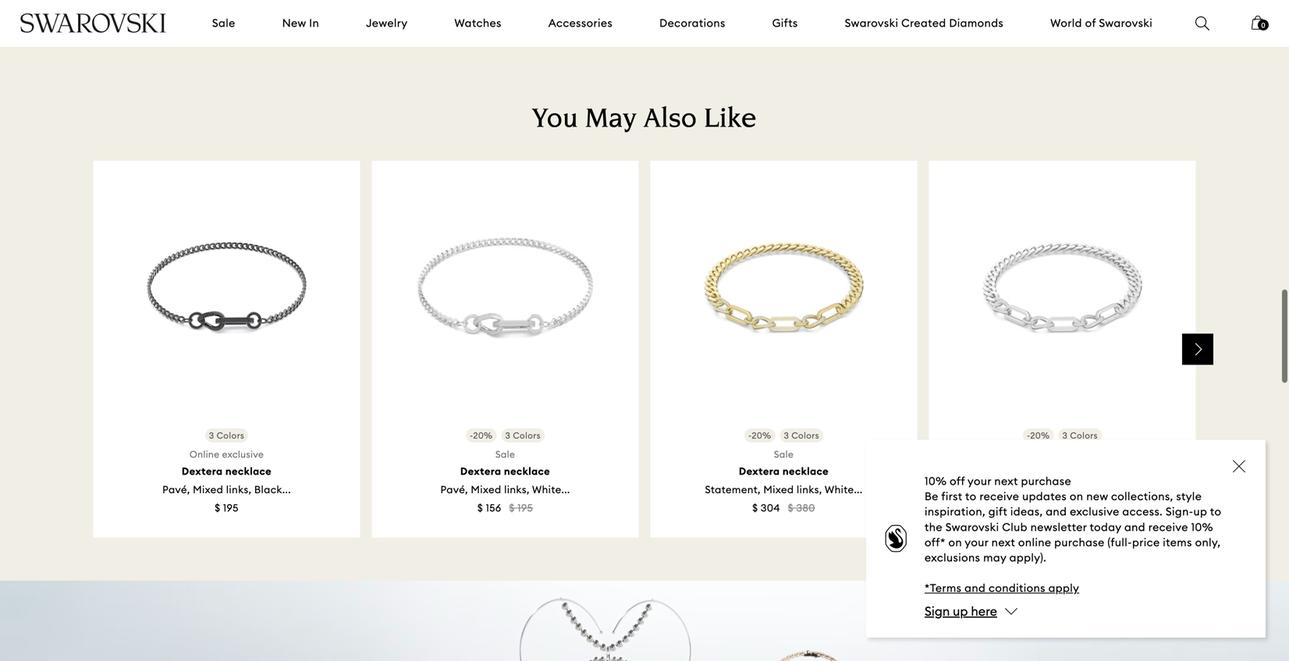 Task type: locate. For each thing, give the bounding box(es) containing it.
2 horizontal spatial 3 colors
[[1063, 430, 1099, 441]]

online
[[1019, 536, 1052, 550]]

1 horizontal spatial to
[[1211, 505, 1222, 519]]

0 horizontal spatial on
[[949, 536, 963, 550]]

1 product slide element from the top
[[91, 0, 1199, 18]]

dextera
[[182, 465, 223, 478], [461, 465, 502, 478], [739, 465, 780, 478], [1018, 465, 1059, 478]]

3 white... from the left
[[1104, 483, 1142, 496]]

$ 304 for 3 colors
[[1032, 502, 1059, 515]]

1 horizontal spatial white...
[[825, 483, 863, 496]]

2 horizontal spatial 20%
[[1031, 430, 1051, 441]]

$ 195 inside dextera necklace pavé, mixed links, white... $ 156 $ 195
[[510, 502, 533, 515]]

receive up items
[[1149, 520, 1189, 534]]

-20% for pavé,
[[470, 430, 493, 441]]

0 horizontal spatial 20%
[[473, 430, 493, 441]]

dextera necklace statement, mixed links, white... $ 304 $ 380 for 3 colors
[[984, 465, 1142, 515]]

- for statement,
[[749, 430, 752, 441]]

necklace
[[226, 465, 272, 478], [504, 465, 551, 478], [783, 465, 829, 478], [1062, 465, 1108, 478]]

$ 195
[[215, 502, 239, 515], [510, 502, 533, 515]]

0 horizontal spatial sale
[[212, 16, 236, 30]]

10% up "only,"
[[1192, 520, 1214, 534]]

*terms and conditions apply
[[925, 581, 1080, 596]]

2 statement, from the left
[[984, 483, 1040, 496]]

exclusive right online
[[222, 449, 264, 460]]

price
[[1133, 536, 1161, 550]]

product slide element containing dextera necklace
[[91, 161, 1199, 538]]

1 horizontal spatial $ 380
[[1067, 502, 1095, 515]]

0 horizontal spatial up
[[954, 603, 969, 619]]

next up gift
[[995, 474, 1019, 488]]

receive up gift
[[980, 490, 1020, 504]]

$ 304
[[753, 502, 781, 515], [1032, 502, 1059, 515]]

$ 156
[[478, 502, 502, 515]]

swarovski inside world of swarovski "link"
[[1100, 16, 1153, 30]]

1 horizontal spatial dextera necklace statement, mixed links, white... $ 304 $ 380
[[984, 465, 1142, 515]]

swarovski right of
[[1100, 16, 1153, 30]]

10%
[[925, 474, 947, 488], [1192, 520, 1214, 534]]

3
[[209, 430, 214, 441], [506, 430, 511, 441], [784, 430, 790, 441], [1063, 430, 1068, 441]]

0 horizontal spatial pavé,
[[163, 483, 190, 496]]

2 mixed from the left
[[471, 483, 502, 496]]

2 horizontal spatial swarovski
[[1100, 16, 1153, 30]]

1 necklace from the left
[[226, 465, 272, 478]]

exclusive down new
[[1071, 505, 1120, 519]]

statement,
[[705, 483, 761, 496], [984, 483, 1040, 496]]

up
[[1194, 505, 1208, 519], [954, 603, 969, 619]]

swarovski down inspiration,
[[946, 520, 1000, 534]]

0 vertical spatial product slide element
[[91, 0, 1199, 18]]

on left new
[[1070, 490, 1084, 504]]

on
[[1070, 490, 1084, 504], [949, 536, 963, 550]]

up right sign
[[954, 603, 969, 619]]

to up "only,"
[[1211, 505, 1222, 519]]

swarovski left created
[[845, 16, 899, 30]]

4 colors from the left
[[1071, 430, 1099, 441]]

-20%
[[470, 430, 493, 441], [749, 430, 772, 441], [1028, 430, 1051, 441]]

purchase
[[1022, 474, 1072, 488], [1055, 536, 1105, 550]]

be
[[925, 490, 939, 504]]

purchase down newsletter
[[1055, 536, 1105, 550]]

0 horizontal spatial $ 304
[[753, 502, 781, 515]]

2 - from the left
[[749, 430, 752, 441]]

up inside 10% off your next purchase be first to receive updates on new collections, style inspiration, gift ideas, and exclusive access. sign-up to the swarovski club newsletter today and receive 10% off* on your next online purchase (full-price items only, exclusions may apply).
[[1194, 505, 1208, 519]]

1 $ 304 from the left
[[753, 502, 781, 515]]

4 dextera from the left
[[1018, 465, 1059, 478]]

$ 195 right $ 156
[[510, 502, 533, 515]]

first
[[942, 490, 963, 504]]

1 horizontal spatial $ 304
[[1032, 502, 1059, 515]]

4 necklace from the left
[[1062, 465, 1108, 478]]

3 colors
[[506, 430, 541, 441], [784, 430, 820, 441], [1063, 430, 1099, 441]]

swarovski created diamonds link
[[845, 16, 1004, 31]]

3 inside '3 colors online exclusive dextera necklace pavé, mixed links, black... $ 195'
[[209, 430, 214, 441]]

2 $ 195 from the left
[[510, 502, 533, 515]]

3 20% from the left
[[1031, 430, 1051, 441]]

1 horizontal spatial 10%
[[1192, 520, 1214, 534]]

sign-
[[1166, 505, 1194, 519]]

0 vertical spatial to
[[966, 490, 977, 504]]

like
[[704, 106, 757, 134]]

0 horizontal spatial $ 380
[[788, 502, 816, 515]]

and down access.
[[1125, 520, 1146, 534]]

off*
[[925, 536, 946, 550]]

items
[[1164, 536, 1193, 550]]

1 horizontal spatial $ 195
[[510, 502, 533, 515]]

links, inside '3 colors online exclusive dextera necklace pavé, mixed links, black... $ 195'
[[226, 483, 252, 496]]

black...
[[254, 483, 291, 496]]

your up 'may'
[[965, 536, 989, 550]]

2 $ 380 from the left
[[1067, 502, 1095, 515]]

to right first
[[966, 490, 977, 504]]

2 horizontal spatial -20%
[[1028, 430, 1051, 441]]

in
[[309, 16, 319, 30]]

mixed
[[193, 483, 223, 496], [471, 483, 502, 496], [764, 483, 795, 496], [1043, 483, 1073, 496]]

0 vertical spatial 10%
[[925, 474, 947, 488]]

0 horizontal spatial statement,
[[705, 483, 761, 496]]

2 pavé, from the left
[[441, 483, 468, 496]]

0 vertical spatial purchase
[[1022, 474, 1072, 488]]

1 statement, from the left
[[705, 483, 761, 496]]

2 20% from the left
[[752, 430, 772, 441]]

may
[[984, 551, 1007, 565]]

1 mixed from the left
[[193, 483, 223, 496]]

world
[[1051, 16, 1083, 30]]

20%
[[473, 430, 493, 441], [752, 430, 772, 441], [1031, 430, 1051, 441]]

search image image
[[1196, 16, 1210, 30]]

2 links, from the left
[[504, 483, 530, 496]]

2 3 from the left
[[506, 430, 511, 441]]

0 vertical spatial exclusive
[[222, 449, 264, 460]]

1 vertical spatial and
[[1125, 520, 1146, 534]]

mixed inside dextera necklace pavé, mixed links, white... $ 156 $ 195
[[471, 483, 502, 496]]

next image
[[1183, 334, 1214, 365]]

to
[[966, 490, 977, 504], [1211, 505, 1222, 519]]

- for pavé,
[[470, 430, 473, 441]]

exclusive
[[222, 449, 264, 460], [1071, 505, 1120, 519]]

colors
[[217, 430, 245, 441], [513, 430, 541, 441], [792, 430, 820, 441], [1071, 430, 1099, 441]]

0 horizontal spatial receive
[[980, 490, 1020, 504]]

1 vertical spatial next
[[992, 536, 1016, 550]]

pavé,
[[163, 483, 190, 496], [441, 483, 468, 496]]

1 horizontal spatial statement,
[[984, 483, 1040, 496]]

0 vertical spatial up
[[1194, 505, 1208, 519]]

1 vertical spatial 10%
[[1192, 520, 1214, 534]]

collections,
[[1112, 490, 1174, 504]]

1 horizontal spatial 20%
[[752, 430, 772, 441]]

online
[[190, 449, 220, 460]]

diamonds
[[950, 16, 1004, 30]]

pavé, inside '3 colors online exclusive dextera necklace pavé, mixed links, black... $ 195'
[[163, 483, 190, 496]]

1 horizontal spatial exclusive
[[1071, 505, 1120, 519]]

on up exclusions
[[949, 536, 963, 550]]

0 vertical spatial next
[[995, 474, 1019, 488]]

20% for pavé,
[[473, 430, 493, 441]]

1 vertical spatial your
[[965, 536, 989, 550]]

3 links, from the left
[[797, 483, 823, 496]]

inspiration,
[[925, 505, 986, 519]]

1 horizontal spatial -20%
[[749, 430, 772, 441]]

0 vertical spatial on
[[1070, 490, 1084, 504]]

decorations
[[660, 16, 726, 30]]

2 necklace from the left
[[504, 465, 551, 478]]

1 - from the left
[[470, 430, 473, 441]]

1 white... from the left
[[532, 483, 570, 496]]

gift
[[989, 505, 1008, 519]]

3 colors from the left
[[792, 430, 820, 441]]

3 -20% from the left
[[1028, 430, 1051, 441]]

2 horizontal spatial white...
[[1104, 483, 1142, 496]]

1 colors from the left
[[217, 430, 245, 441]]

*terms
[[925, 581, 962, 596]]

and up here
[[965, 581, 986, 596]]

3 necklace from the left
[[783, 465, 829, 478]]

newsletter
[[1031, 520, 1088, 534]]

0 horizontal spatial -
[[470, 430, 473, 441]]

2 horizontal spatial sale
[[775, 449, 794, 460]]

0 horizontal spatial exclusive
[[222, 449, 264, 460]]

1 horizontal spatial and
[[1046, 505, 1068, 519]]

1 vertical spatial exclusive
[[1071, 505, 1120, 519]]

apply).
[[1010, 551, 1047, 565]]

world of swarovski link
[[1051, 16, 1153, 31]]

1 horizontal spatial sale
[[496, 449, 515, 460]]

mixed inside '3 colors online exclusive dextera necklace pavé, mixed links, black... $ 195'
[[193, 483, 223, 496]]

1 3 from the left
[[209, 430, 214, 441]]

1 dextera from the left
[[182, 465, 223, 478]]

1 vertical spatial on
[[949, 536, 963, 550]]

0 horizontal spatial swarovski
[[845, 16, 899, 30]]

and up newsletter
[[1046, 505, 1068, 519]]

1 20% from the left
[[473, 430, 493, 441]]

1 3 colors from the left
[[506, 430, 541, 441]]

dextera necklace statement, mixed links, white... $ 304 $ 380
[[705, 465, 863, 515], [984, 465, 1142, 515]]

1 horizontal spatial swarovski
[[946, 520, 1000, 534]]

and
[[1046, 505, 1068, 519], [1125, 520, 1146, 534], [965, 581, 986, 596]]

off
[[950, 474, 966, 488]]

1 horizontal spatial 3 colors
[[784, 430, 820, 441]]

2 $ 304 from the left
[[1032, 502, 1059, 515]]

2 horizontal spatial -
[[1028, 430, 1031, 441]]

0 horizontal spatial to
[[966, 490, 977, 504]]

1 horizontal spatial -
[[749, 430, 752, 441]]

-
[[470, 430, 473, 441], [749, 430, 752, 441], [1028, 430, 1031, 441]]

1 vertical spatial product slide element
[[91, 161, 1199, 538]]

here
[[972, 603, 998, 619]]

links,
[[226, 483, 252, 496], [504, 483, 530, 496], [797, 483, 823, 496], [1076, 483, 1101, 496]]

$ 195 inside '3 colors online exclusive dextera necklace pavé, mixed links, black... $ 195'
[[215, 502, 239, 515]]

ideas,
[[1011, 505, 1044, 519]]

product slide element
[[91, 0, 1199, 18], [91, 161, 1199, 538]]

links, inside dextera necklace pavé, mixed links, white... $ 156 $ 195
[[504, 483, 530, 496]]

decorations link
[[660, 16, 726, 31]]

0 horizontal spatial 10%
[[925, 474, 947, 488]]

next
[[995, 474, 1019, 488], [992, 536, 1016, 550]]

2 dextera necklace statement, mixed links, white... $ 304 $ 380 from the left
[[984, 465, 1142, 515]]

up down style
[[1194, 505, 1208, 519]]

3 colors for dextera necklace statement, mixed links, white... $ 304 $ 380
[[784, 430, 820, 441]]

$ 195 down online
[[215, 502, 239, 515]]

colors inside '3 colors online exclusive dextera necklace pavé, mixed links, black... $ 195'
[[217, 430, 245, 441]]

1 vertical spatial to
[[1211, 505, 1222, 519]]

10% up be
[[925, 474, 947, 488]]

sale
[[212, 16, 236, 30], [496, 449, 515, 460], [775, 449, 794, 460]]

1 links, from the left
[[226, 483, 252, 496]]

new in
[[282, 16, 319, 30]]

1 $ 195 from the left
[[215, 502, 239, 515]]

1 vertical spatial up
[[954, 603, 969, 619]]

3 3 from the left
[[784, 430, 790, 441]]

swarovski image
[[20, 13, 167, 33]]

region
[[91, 161, 1214, 538]]

0 horizontal spatial white...
[[532, 483, 570, 496]]

cart-mobile image image
[[1252, 16, 1265, 30]]

1 -20% from the left
[[470, 430, 493, 441]]

region containing dextera necklace
[[91, 161, 1214, 538]]

0 horizontal spatial 3 colors
[[506, 430, 541, 441]]

sale for dextera necklace statement, mixed links, white... $ 304 $ 380
[[775, 449, 794, 460]]

0 horizontal spatial $ 195
[[215, 502, 239, 515]]

receive
[[980, 490, 1020, 504], [1149, 520, 1189, 534]]

white...
[[532, 483, 570, 496], [825, 483, 863, 496], [1104, 483, 1142, 496]]

purchase up updates
[[1022, 474, 1072, 488]]

swarovski inside swarovski created diamonds link
[[845, 16, 899, 30]]

3 mixed from the left
[[764, 483, 795, 496]]

1 $ 380 from the left
[[788, 502, 816, 515]]

updates
[[1023, 490, 1068, 504]]

your
[[968, 474, 992, 488], [965, 536, 989, 550]]

1 horizontal spatial receive
[[1149, 520, 1189, 534]]

4 3 from the left
[[1063, 430, 1068, 441]]

your right the 'off'
[[968, 474, 992, 488]]

0 horizontal spatial dextera necklace statement, mixed links, white... $ 304 $ 380
[[705, 465, 863, 515]]

1 horizontal spatial up
[[1194, 505, 1208, 519]]

swarovski inside 10% off your next purchase be first to receive updates on new collections, style inspiration, gift ideas, and exclusive access. sign-up to the swarovski club newsletter today and receive 10% off* on your next online purchase (full-price items only, exclusions may apply).
[[946, 520, 1000, 534]]

swarovski
[[845, 16, 899, 30], [1100, 16, 1153, 30], [946, 520, 1000, 534]]

conditions
[[989, 581, 1046, 596]]

1 pavé, from the left
[[163, 483, 190, 496]]

exclusive inside 10% off your next purchase be first to receive updates on new collections, style inspiration, gift ideas, and exclusive access. sign-up to the swarovski club newsletter today and receive 10% off* on your next online purchase (full-price items only, exclusions may apply).
[[1071, 505, 1120, 519]]

2 dextera from the left
[[461, 465, 502, 478]]

2 -20% from the left
[[749, 430, 772, 441]]

2 3 colors from the left
[[784, 430, 820, 441]]

1 dextera necklace statement, mixed links, white... $ 304 $ 380 from the left
[[705, 465, 863, 515]]

1 horizontal spatial pavé,
[[441, 483, 468, 496]]

2 vertical spatial and
[[965, 581, 986, 596]]

0 horizontal spatial -20%
[[470, 430, 493, 441]]

style
[[1177, 490, 1203, 504]]

white... inside dextera necklace pavé, mixed links, white... $ 156 $ 195
[[532, 483, 570, 496]]

4 links, from the left
[[1076, 483, 1101, 496]]

$ 380
[[788, 502, 816, 515], [1067, 502, 1095, 515]]

also
[[644, 106, 697, 134]]

2 product slide element from the top
[[91, 161, 1199, 538]]

$ 304 for sale
[[753, 502, 781, 515]]

next up 'may'
[[992, 536, 1016, 550]]



Task type: vqa. For each thing, say whether or not it's contained in the screenshot.
right "New"
no



Task type: describe. For each thing, give the bounding box(es) containing it.
world of swarovski
[[1051, 16, 1153, 30]]

accessories link
[[549, 16, 613, 31]]

1 vertical spatial purchase
[[1055, 536, 1105, 550]]

necklace inside '3 colors online exclusive dextera necklace pavé, mixed links, black... $ 195'
[[226, 465, 272, 478]]

watches link
[[455, 16, 502, 31]]

new
[[282, 16, 306, 30]]

2 horizontal spatial and
[[1125, 520, 1146, 534]]

of
[[1086, 16, 1097, 30]]

jewelry link
[[366, 16, 408, 31]]

today
[[1090, 520, 1122, 534]]

4 mixed from the left
[[1043, 483, 1073, 496]]

watches
[[455, 16, 502, 30]]

1 vertical spatial receive
[[1149, 520, 1189, 534]]

10% off your next purchase be first to receive updates on new collections, style inspiration, gift ideas, and exclusive access. sign-up to the swarovski club newsletter today and receive 10% off* on your next online purchase (full-price items only, exclusions may apply).
[[925, 474, 1222, 565]]

0
[[1262, 21, 1266, 29]]

sign
[[925, 603, 951, 619]]

swarovski created diamonds
[[845, 16, 1004, 30]]

dextera inside dextera necklace pavé, mixed links, white... $ 156 $ 195
[[461, 465, 502, 478]]

apply
[[1049, 581, 1080, 596]]

necklace inside dextera necklace pavé, mixed links, white... $ 156 $ 195
[[504, 465, 551, 478]]

pavé, inside dextera necklace pavé, mixed links, white... $ 156 $ 195
[[441, 483, 468, 496]]

$ 380 for 3 colors
[[1067, 502, 1095, 515]]

2 white... from the left
[[825, 483, 863, 496]]

gifts link
[[773, 16, 799, 31]]

3 colors online exclusive dextera necklace pavé, mixed links, black... $ 195
[[163, 430, 291, 515]]

sign up here link
[[925, 603, 998, 619]]

dextera inside '3 colors online exclusive dextera necklace pavé, mixed links, black... $ 195'
[[182, 465, 223, 478]]

sale for dextera necklace pavé, mixed links, white... $ 156 $ 195
[[496, 449, 515, 460]]

you
[[533, 106, 578, 134]]

sale link
[[212, 16, 236, 31]]

exclusions
[[925, 551, 981, 565]]

new
[[1087, 490, 1109, 504]]

0 horizontal spatial and
[[965, 581, 986, 596]]

the
[[925, 520, 943, 534]]

(full-
[[1108, 536, 1133, 550]]

you may also like
[[533, 106, 757, 134]]

3 3 colors from the left
[[1063, 430, 1099, 441]]

club
[[1003, 520, 1028, 534]]

gifts
[[773, 16, 799, 30]]

may
[[585, 106, 637, 134]]

*terms and conditions apply link
[[925, 581, 1080, 596]]

dextera necklace pavé, mixed links, white... $ 156 $ 195
[[441, 465, 570, 515]]

statement, for 3 colors
[[984, 483, 1040, 496]]

dextera necklace statement, mixed links, white... $ 304 $ 380 for sale
[[705, 465, 863, 515]]

sign up here
[[925, 603, 998, 619]]

0 vertical spatial and
[[1046, 505, 1068, 519]]

2 colors from the left
[[513, 430, 541, 441]]

new in link
[[282, 16, 319, 31]]

jewelry
[[366, 16, 408, 30]]

created
[[902, 16, 947, 30]]

0 vertical spatial receive
[[980, 490, 1020, 504]]

3 dextera from the left
[[739, 465, 780, 478]]

only,
[[1196, 536, 1221, 550]]

0 vertical spatial your
[[968, 474, 992, 488]]

$ 380 for sale
[[788, 502, 816, 515]]

3 - from the left
[[1028, 430, 1031, 441]]

accessories
[[549, 16, 613, 30]]

20% for statement,
[[752, 430, 772, 441]]

1 horizontal spatial on
[[1070, 490, 1084, 504]]

statement, for sale
[[705, 483, 761, 496]]

3 colors for dextera necklace pavé, mixed links, white... $ 156 $ 195
[[506, 430, 541, 441]]

access.
[[1123, 505, 1164, 519]]

-20% for statement,
[[749, 430, 772, 441]]

exclusive inside '3 colors online exclusive dextera necklace pavé, mixed links, black... $ 195'
[[222, 449, 264, 460]]

0 link
[[1252, 14, 1270, 41]]



